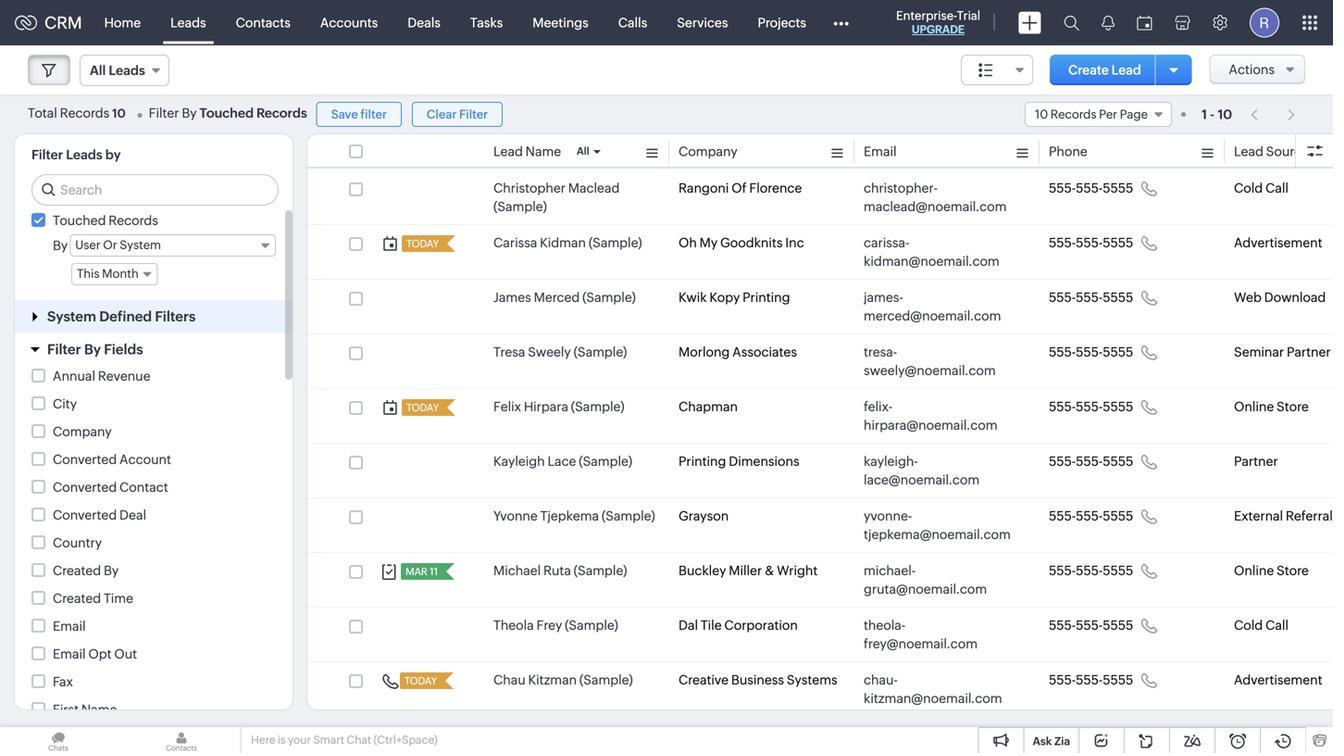 Task type: locate. For each thing, give the bounding box(es) containing it.
2 created from the top
[[53, 591, 101, 606]]

store
[[1277, 399, 1309, 414], [1277, 563, 1309, 578]]

1 vertical spatial converted
[[53, 480, 117, 495]]

all leads
[[90, 63, 145, 78]]

10 up by in the left top of the page
[[112, 107, 126, 120]]

5 555-555-5555 from the top
[[1049, 399, 1134, 414]]

1 converted from the top
[[53, 452, 117, 467]]

1 vertical spatial leads
[[109, 63, 145, 78]]

signals element
[[1091, 0, 1126, 45]]

calls link
[[604, 0, 662, 45]]

1 vertical spatial company
[[53, 424, 112, 439]]

all for all leads
[[90, 63, 106, 78]]

5555 for carissa- kidman@noemail.com
[[1103, 235, 1134, 250]]

cold call
[[1235, 181, 1289, 195], [1235, 618, 1289, 633]]

leads down home
[[109, 63, 145, 78]]

leads inside field
[[109, 63, 145, 78]]

deal
[[120, 508, 146, 522]]

2 store from the top
[[1277, 563, 1309, 578]]

system right or
[[120, 238, 161, 252]]

cold for theola- frey@noemail.com
[[1235, 618, 1264, 633]]

0 vertical spatial touched
[[200, 106, 254, 120]]

1 cold from the top
[[1235, 181, 1264, 195]]

1 horizontal spatial 10
[[1035, 107, 1049, 121]]

contacts image
[[123, 727, 240, 753]]

create lead button
[[1050, 55, 1160, 85]]

0 horizontal spatial company
[[53, 424, 112, 439]]

by for created by
[[104, 563, 119, 578]]

9 555-555-5555 from the top
[[1049, 618, 1134, 633]]

filter up annual
[[47, 341, 81, 358]]

converted up the converted contact
[[53, 452, 117, 467]]

created down created by on the bottom
[[53, 591, 101, 606]]

records left per
[[1051, 107, 1097, 121]]

6 555-555-5555 from the top
[[1049, 454, 1134, 469]]

1 horizontal spatial name
[[526, 144, 561, 159]]

records inside field
[[1051, 107, 1097, 121]]

lead up christopher
[[494, 144, 523, 159]]

3 5555 from the top
[[1103, 290, 1134, 305]]

1 vertical spatial advertisement
[[1235, 672, 1323, 687]]

contacts
[[236, 15, 291, 30]]

row group
[[307, 170, 1334, 717]]

5555 for felix- hirpara@noemail.com
[[1103, 399, 1134, 414]]

1 vertical spatial created
[[53, 591, 101, 606]]

filter
[[149, 106, 179, 120], [459, 107, 488, 121], [31, 147, 63, 162], [47, 341, 81, 358]]

services link
[[662, 0, 743, 45]]

2 online from the top
[[1235, 563, 1275, 578]]

create menu element
[[1008, 0, 1053, 45]]

0 horizontal spatial printing
[[679, 454, 726, 469]]

1 vertical spatial cold
[[1235, 618, 1264, 633]]

partner right seminar
[[1287, 345, 1331, 359]]

1 vertical spatial call
[[1266, 618, 1289, 633]]

10 for total records 10
[[112, 107, 126, 120]]

555-555-5555 for carissa- kidman@noemail.com
[[1049, 235, 1134, 250]]

2 vertical spatial converted
[[53, 508, 117, 522]]

2 converted from the top
[[53, 480, 117, 495]]

3 converted from the top
[[53, 508, 117, 522]]

printing right 'kopy'
[[743, 290, 790, 305]]

all inside field
[[90, 63, 106, 78]]

0 horizontal spatial touched
[[53, 213, 106, 228]]

(sample) for felix hirpara (sample)
[[571, 399, 625, 414]]

0 vertical spatial created
[[53, 563, 101, 578]]

2 call from the top
[[1266, 618, 1289, 633]]

1 vertical spatial cold call
[[1235, 618, 1289, 633]]

theola- frey@noemail.com link
[[864, 616, 1012, 653]]

2 vertical spatial leads
[[66, 147, 103, 162]]

(sample) right "tjepkema"
[[602, 508, 655, 523]]

4 5555 from the top
[[1103, 345, 1134, 359]]

1 - 10
[[1202, 107, 1233, 122]]

1 horizontal spatial touched
[[200, 106, 254, 120]]

0 horizontal spatial all
[[90, 63, 106, 78]]

5555 for kayleigh- lace@noemail.com
[[1103, 454, 1134, 469]]

kidman
[[540, 235, 586, 250]]

filter for filter by touched records
[[149, 106, 179, 120]]

lead for lead name
[[494, 144, 523, 159]]

printing up 'grayson'
[[679, 454, 726, 469]]

system up filter by fields
[[47, 308, 96, 325]]

2 cold call from the top
[[1235, 618, 1289, 633]]

10 left per
[[1035, 107, 1049, 121]]

1 online from the top
[[1235, 399, 1275, 414]]

all up the maclead at the left top of the page
[[577, 145, 590, 157]]

theola frey (sample)
[[494, 618, 619, 633]]

records right "total"
[[60, 106, 110, 120]]

online store down external referral in the bottom of the page
[[1235, 563, 1309, 578]]

filters
[[155, 308, 196, 325]]

profile image
[[1250, 8, 1280, 38]]

2 5555 from the top
[[1103, 235, 1134, 250]]

online
[[1235, 399, 1275, 414], [1235, 563, 1275, 578]]

0 vertical spatial partner
[[1287, 345, 1331, 359]]

5555 for chau- kitzman@noemail.com
[[1103, 672, 1134, 687]]

0 horizontal spatial lead
[[494, 144, 523, 159]]

10 inside total records 10
[[112, 107, 126, 120]]

phone
[[1049, 144, 1088, 159]]

seminar
[[1235, 345, 1285, 359]]

0 vertical spatial system
[[120, 238, 161, 252]]

dal
[[679, 618, 698, 633]]

8 555-555-5555 from the top
[[1049, 563, 1134, 578]]

per
[[1100, 107, 1118, 121]]

theola- frey@noemail.com
[[864, 618, 978, 651]]

5555
[[1103, 181, 1134, 195], [1103, 235, 1134, 250], [1103, 290, 1134, 305], [1103, 345, 1134, 359], [1103, 399, 1134, 414], [1103, 454, 1134, 469], [1103, 508, 1134, 523], [1103, 563, 1134, 578], [1103, 618, 1134, 633], [1103, 672, 1134, 687]]

0 vertical spatial cold
[[1235, 181, 1264, 195]]

0 vertical spatial company
[[679, 144, 738, 159]]

name
[[526, 144, 561, 159], [81, 702, 117, 717]]

of
[[732, 181, 747, 195]]

email down "created time"
[[53, 619, 86, 634]]

9 5555 from the top
[[1103, 618, 1134, 633]]

0 vertical spatial name
[[526, 144, 561, 159]]

10 right -
[[1218, 107, 1233, 122]]

1 vertical spatial today
[[407, 402, 439, 414]]

tresa sweely (sample)
[[494, 345, 627, 359]]

(sample) for tresa sweely (sample)
[[574, 345, 627, 359]]

0 vertical spatial today link
[[402, 235, 441, 252]]

created for created time
[[53, 591, 101, 606]]

partner up external
[[1235, 454, 1279, 469]]

7 555-555-5555 from the top
[[1049, 508, 1134, 523]]

1 vertical spatial touched
[[53, 213, 106, 228]]

accounts link
[[305, 0, 393, 45]]

converted up the country
[[53, 508, 117, 522]]

records for 10 records per page
[[1051, 107, 1097, 121]]

filter down all leads field
[[149, 106, 179, 120]]

tresa- sweely@noemail.com
[[864, 345, 996, 378]]

online store down seminar partner
[[1235, 399, 1309, 414]]

signals image
[[1102, 15, 1115, 31]]

1 horizontal spatial lead
[[1112, 63, 1142, 77]]

by for filter by touched records
[[182, 106, 197, 120]]

michael- gruta@noemail.com
[[864, 563, 988, 596]]

all
[[90, 63, 106, 78], [577, 145, 590, 157]]

lead for lead source
[[1235, 144, 1264, 159]]

filter right clear
[[459, 107, 488, 121]]

filter by touched records
[[149, 106, 307, 120]]

8 5555 from the top
[[1103, 563, 1134, 578]]

(sample) right hirpara
[[571, 399, 625, 414]]

size image
[[979, 62, 994, 79]]

name for first name
[[81, 702, 117, 717]]

ask
[[1033, 735, 1052, 747]]

leads right home
[[171, 15, 206, 30]]

0 vertical spatial advertisement
[[1235, 235, 1323, 250]]

tjepkema
[[541, 508, 599, 523]]

chapman
[[679, 399, 738, 414]]

records up user or system
[[109, 213, 158, 228]]

0 vertical spatial cold call
[[1235, 181, 1289, 195]]

(sample) right frey
[[565, 618, 619, 633]]

1 horizontal spatial all
[[577, 145, 590, 157]]

theola frey (sample) link
[[494, 616, 619, 634]]

online down seminar
[[1235, 399, 1275, 414]]

1 vertical spatial system
[[47, 308, 96, 325]]

navigation
[[1242, 101, 1306, 128]]

(sample) right lace
[[579, 454, 633, 469]]

morlong
[[679, 345, 730, 359]]

converted up converted deal
[[53, 480, 117, 495]]

2 online store from the top
[[1235, 563, 1309, 578]]

felix
[[494, 399, 521, 414]]

rangoni
[[679, 181, 729, 195]]

online for felix- hirpara@noemail.com
[[1235, 399, 1275, 414]]

2 advertisement from the top
[[1235, 672, 1323, 687]]

lead name
[[494, 144, 561, 159]]

None field
[[962, 55, 1034, 85]]

1 store from the top
[[1277, 399, 1309, 414]]

projects
[[758, 15, 807, 30]]

(sample) right sweely
[[574, 345, 627, 359]]

by up time
[[104, 563, 119, 578]]

email up christopher-
[[864, 144, 897, 159]]

(sample) right kidman
[[589, 235, 642, 250]]

2 vertical spatial today link
[[400, 672, 439, 689]]

advertisement for carissa- kidman@noemail.com
[[1235, 235, 1323, 250]]

2 horizontal spatial leads
[[171, 15, 206, 30]]

lead inside button
[[1112, 63, 1142, 77]]

upgrade
[[912, 23, 965, 36]]

0 horizontal spatial leads
[[66, 147, 103, 162]]

online for michael- gruta@noemail.com
[[1235, 563, 1275, 578]]

0 horizontal spatial system
[[47, 308, 96, 325]]

filter inside dropdown button
[[47, 341, 81, 358]]

10 555-555-5555 from the top
[[1049, 672, 1134, 687]]

enterprise-
[[897, 9, 957, 23]]

1 call from the top
[[1266, 181, 1289, 195]]

(sample) for christopher maclead (sample)
[[494, 199, 547, 214]]

All Leads field
[[80, 55, 169, 86]]

(sample) right kitzman
[[580, 672, 633, 687]]

(sample) right 'merced' at the left top of page
[[583, 290, 636, 305]]

10 5555 from the top
[[1103, 672, 1134, 687]]

projects link
[[743, 0, 822, 45]]

kayleigh lace (sample)
[[494, 454, 633, 469]]

name right first
[[81, 702, 117, 717]]

5555 for michael- gruta@noemail.com
[[1103, 563, 1134, 578]]

leads left by in the left top of the page
[[66, 147, 103, 162]]

kitzman@noemail.com
[[864, 691, 1003, 706]]

company
[[679, 144, 738, 159], [53, 424, 112, 439]]

kopy
[[710, 290, 740, 305]]

today for carissa kidman (sample)
[[407, 238, 439, 250]]

1 horizontal spatial leads
[[109, 63, 145, 78]]

555-555-5555 for james- merced@noemail.com
[[1049, 290, 1134, 305]]

michael-
[[864, 563, 916, 578]]

by up search text field
[[182, 106, 197, 120]]

0 horizontal spatial 10
[[112, 107, 126, 120]]

lead right create
[[1112, 63, 1142, 77]]

cold for christopher- maclead@noemail.com
[[1235, 181, 1264, 195]]

2 vertical spatial today
[[405, 675, 437, 687]]

kitzman
[[528, 672, 577, 687]]

christopher maclead (sample) link
[[494, 179, 660, 216]]

created down the country
[[53, 563, 101, 578]]

(sample) right 'ruta'
[[574, 563, 627, 578]]

(sample) inside christopher maclead (sample)
[[494, 199, 547, 214]]

call
[[1266, 181, 1289, 195], [1266, 618, 1289, 633]]

sweely@noemail.com
[[864, 363, 996, 378]]

cold
[[1235, 181, 1264, 195], [1235, 618, 1264, 633]]

555-555-5555 for theola- frey@noemail.com
[[1049, 618, 1134, 633]]

1 online store from the top
[[1235, 399, 1309, 414]]

maclead
[[568, 181, 620, 195]]

1 555-555-5555 from the top
[[1049, 181, 1134, 195]]

email opt out
[[53, 646, 137, 661]]

1 vertical spatial partner
[[1235, 454, 1279, 469]]

1 vertical spatial name
[[81, 702, 117, 717]]

online down external
[[1235, 563, 1275, 578]]

1 horizontal spatial printing
[[743, 290, 790, 305]]

creative business systems
[[679, 672, 838, 687]]

2 horizontal spatial lead
[[1235, 144, 1264, 159]]

logo image
[[15, 15, 37, 30]]

leads
[[171, 15, 206, 30], [109, 63, 145, 78], [66, 147, 103, 162]]

felix hirpara (sample)
[[494, 399, 625, 414]]

(sample) for kayleigh lace (sample)
[[579, 454, 633, 469]]

search element
[[1053, 0, 1091, 45]]

2 cold from the top
[[1235, 618, 1264, 633]]

tresa
[[494, 345, 526, 359]]

city
[[53, 396, 77, 411]]

meetings link
[[518, 0, 604, 45]]

2 555-555-5555 from the top
[[1049, 235, 1134, 250]]

0 vertical spatial email
[[864, 144, 897, 159]]

advertisement for chau- kitzman@noemail.com
[[1235, 672, 1323, 687]]

chau kitzman (sample) link
[[494, 671, 633, 689]]

555-555-5555 for kayleigh- lace@noemail.com
[[1049, 454, 1134, 469]]

0 vertical spatial all
[[90, 63, 106, 78]]

records left save
[[257, 106, 307, 120]]

chau- kitzman@noemail.com
[[864, 672, 1003, 706]]

0 vertical spatial converted
[[53, 452, 117, 467]]

today for felix hirpara (sample)
[[407, 402, 439, 414]]

opt
[[88, 646, 112, 661]]

first name
[[53, 702, 117, 717]]

(sample) for james merced (sample)
[[583, 290, 636, 305]]

2 horizontal spatial 10
[[1218, 107, 1233, 122]]

christopher- maclead@noemail.com
[[864, 181, 1007, 214]]

1 vertical spatial printing
[[679, 454, 726, 469]]

10 for 1 - 10
[[1218, 107, 1233, 122]]

10 inside field
[[1035, 107, 1049, 121]]

filter for filter by fields
[[47, 341, 81, 358]]

0 vertical spatial today
[[407, 238, 439, 250]]

all for all
[[577, 145, 590, 157]]

chau kitzman (sample)
[[494, 672, 633, 687]]

1 horizontal spatial company
[[679, 144, 738, 159]]

4 555-555-5555 from the top
[[1049, 345, 1134, 359]]

filter leads by
[[31, 147, 121, 162]]

6 5555 from the top
[[1103, 454, 1134, 469]]

1 advertisement from the top
[[1235, 235, 1323, 250]]

lead left source at the right top of the page
[[1235, 144, 1264, 159]]

company down city
[[53, 424, 112, 439]]

ruta
[[544, 563, 571, 578]]

&
[[765, 563, 775, 578]]

kayleigh-
[[864, 454, 918, 469]]

(sample) down christopher
[[494, 199, 547, 214]]

clear
[[427, 107, 457, 121]]

1 vertical spatial store
[[1277, 563, 1309, 578]]

company up 'rangoni'
[[679, 144, 738, 159]]

1 created from the top
[[53, 563, 101, 578]]

1 horizontal spatial partner
[[1287, 345, 1331, 359]]

1 vertical spatial online
[[1235, 563, 1275, 578]]

1 vertical spatial online store
[[1235, 563, 1309, 578]]

save filter button
[[316, 102, 402, 127]]

0 vertical spatial call
[[1266, 181, 1289, 195]]

1 vertical spatial today link
[[402, 399, 441, 416]]

3 555-555-5555 from the top
[[1049, 290, 1134, 305]]

yvonne-
[[864, 508, 913, 523]]

555-555-5555 for chau- kitzman@noemail.com
[[1049, 672, 1134, 687]]

(sample) for theola frey (sample)
[[565, 618, 619, 633]]

(sample) for carissa kidman (sample)
[[589, 235, 642, 250]]

0 vertical spatial online
[[1235, 399, 1275, 414]]

0 vertical spatial store
[[1277, 399, 1309, 414]]

external referral
[[1235, 508, 1333, 523]]

1 5555 from the top
[[1103, 181, 1134, 195]]

converted deal
[[53, 508, 146, 522]]

today link for felix
[[402, 399, 441, 416]]

1 cold call from the top
[[1235, 181, 1289, 195]]

7 5555 from the top
[[1103, 508, 1134, 523]]

systems
[[787, 672, 838, 687]]

all up total records 10
[[90, 63, 106, 78]]

store down external referral in the bottom of the page
[[1277, 563, 1309, 578]]

5 5555 from the top
[[1103, 399, 1134, 414]]

0 horizontal spatial name
[[81, 702, 117, 717]]

filter down "total"
[[31, 147, 63, 162]]

email up the fax
[[53, 646, 86, 661]]

store down seminar partner
[[1277, 399, 1309, 414]]

records for total records 10
[[60, 106, 110, 120]]

is
[[278, 734, 286, 746]]

leads for all leads
[[109, 63, 145, 78]]

created for created by
[[53, 563, 101, 578]]

name up christopher
[[526, 144, 561, 159]]

felix- hirpara@noemail.com link
[[864, 397, 1012, 434]]

1 horizontal spatial system
[[120, 238, 161, 252]]

by up annual revenue
[[84, 341, 101, 358]]

1 vertical spatial all
[[577, 145, 590, 157]]

by inside dropdown button
[[84, 341, 101, 358]]

0 vertical spatial online store
[[1235, 399, 1309, 414]]



Task type: vqa. For each thing, say whether or not it's contained in the screenshot.


Task type: describe. For each thing, give the bounding box(es) containing it.
create
[[1069, 63, 1109, 77]]

carissa- kidman@noemail.com link
[[864, 233, 1012, 270]]

(sample) for chau kitzman (sample)
[[580, 672, 633, 687]]

5555 for christopher- maclead@noemail.com
[[1103, 181, 1134, 195]]

converted for converted account
[[53, 452, 117, 467]]

save
[[331, 107, 358, 121]]

(ctrl+space)
[[374, 734, 438, 746]]

yvonne tjepkema (sample) link
[[494, 507, 655, 525]]

online store for felix- hirpara@noemail.com
[[1235, 399, 1309, 414]]

5555 for yvonne- tjepkema@noemail.com
[[1103, 508, 1134, 523]]

defined
[[99, 308, 152, 325]]

search image
[[1064, 15, 1080, 31]]

tjepkema@noemail.com
[[864, 527, 1011, 542]]

5555 for tresa- sweely@noemail.com
[[1103, 345, 1134, 359]]

home link
[[89, 0, 156, 45]]

filter for filter leads by
[[31, 147, 63, 162]]

dimensions
[[729, 454, 800, 469]]

555-555-5555 for felix- hirpara@noemail.com
[[1049, 399, 1134, 414]]

converted account
[[53, 452, 171, 467]]

seminar partner
[[1235, 345, 1331, 359]]

(sample) for michael ruta (sample)
[[574, 563, 627, 578]]

kayleigh- lace@noemail.com link
[[864, 452, 1012, 489]]

system inside field
[[120, 238, 161, 252]]

tasks link
[[456, 0, 518, 45]]

associates
[[733, 345, 797, 359]]

merced@noemail.com
[[864, 308, 1002, 323]]

james-
[[864, 290, 904, 305]]

kwik
[[679, 290, 707, 305]]

kayleigh- lace@noemail.com
[[864, 454, 980, 487]]

christopher- maclead@noemail.com link
[[864, 179, 1012, 216]]

rangoni of florence
[[679, 181, 802, 195]]

download
[[1265, 290, 1327, 305]]

chats image
[[0, 727, 117, 753]]

cold call for theola- frey@noemail.com
[[1235, 618, 1289, 633]]

hirpara
[[524, 399, 569, 414]]

store for felix- hirpara@noemail.com
[[1277, 399, 1309, 414]]

online store for michael- gruta@noemail.com
[[1235, 563, 1309, 578]]

create lead
[[1069, 63, 1142, 77]]

deals
[[408, 15, 441, 30]]

country
[[53, 535, 102, 550]]

name for lead name
[[526, 144, 561, 159]]

Other Modules field
[[822, 8, 861, 38]]

(sample) for yvonne tjepkema (sample)
[[602, 508, 655, 523]]

services
[[677, 15, 728, 30]]

calendar image
[[1137, 15, 1153, 30]]

filter by fields button
[[15, 333, 293, 366]]

hirpara@noemail.com
[[864, 418, 998, 433]]

christopher
[[494, 181, 566, 195]]

save filter
[[331, 107, 387, 121]]

total
[[28, 106, 57, 120]]

2 vertical spatial email
[[53, 646, 86, 661]]

trial
[[957, 9, 981, 23]]

by for filter by fields
[[84, 341, 101, 358]]

contact
[[120, 480, 168, 495]]

here is your smart chat (ctrl+space)
[[251, 734, 438, 746]]

555-555-5555 for tresa- sweely@noemail.com
[[1049, 345, 1134, 359]]

555-555-5555 for yvonne- tjepkema@noemail.com
[[1049, 508, 1134, 523]]

by left user
[[53, 238, 68, 253]]

User Or System field
[[70, 234, 276, 257]]

converted for converted deal
[[53, 508, 117, 522]]

tresa- sweely@noemail.com link
[[864, 343, 1012, 380]]

0 vertical spatial leads
[[171, 15, 206, 30]]

today link for chau
[[400, 672, 439, 689]]

converted for converted contact
[[53, 480, 117, 495]]

0 horizontal spatial partner
[[1235, 454, 1279, 469]]

account
[[120, 452, 171, 467]]

row group containing christopher maclead (sample)
[[307, 170, 1334, 717]]

This Month field
[[71, 263, 158, 285]]

today link for carissa
[[402, 235, 441, 252]]

5555 for james- merced@noemail.com
[[1103, 290, 1134, 305]]

christopher-
[[864, 181, 938, 195]]

today for chau kitzman (sample)
[[405, 675, 437, 687]]

felix- hirpara@noemail.com
[[864, 399, 998, 433]]

records for touched records
[[109, 213, 158, 228]]

555-555-5555 for christopher- maclead@noemail.com
[[1049, 181, 1134, 195]]

create menu image
[[1019, 12, 1042, 34]]

kidman@noemail.com
[[864, 254, 1000, 269]]

christopher maclead (sample)
[[494, 181, 620, 214]]

page
[[1120, 107, 1148, 121]]

or
[[103, 238, 117, 252]]

chau-
[[864, 672, 898, 687]]

james merced (sample)
[[494, 290, 636, 305]]

miller
[[729, 563, 762, 578]]

Search text field
[[32, 175, 278, 205]]

lead source
[[1235, 144, 1310, 159]]

by
[[105, 147, 121, 162]]

out
[[114, 646, 137, 661]]

kwik kopy printing
[[679, 290, 790, 305]]

actions
[[1229, 62, 1275, 77]]

fields
[[104, 341, 143, 358]]

james- merced@noemail.com link
[[864, 288, 1012, 325]]

buckley
[[679, 563, 727, 578]]

frey
[[537, 618, 562, 633]]

system inside dropdown button
[[47, 308, 96, 325]]

kayleigh
[[494, 454, 545, 469]]

touched records
[[53, 213, 158, 228]]

call for christopher- maclead@noemail.com
[[1266, 181, 1289, 195]]

10 Records Per Page field
[[1025, 102, 1173, 127]]

5555 for theola- frey@noemail.com
[[1103, 618, 1134, 633]]

profile element
[[1239, 0, 1291, 45]]

here
[[251, 734, 276, 746]]

leads link
[[156, 0, 221, 45]]

555-555-5555 for michael- gruta@noemail.com
[[1049, 563, 1134, 578]]

crm link
[[15, 13, 82, 32]]

felix hirpara (sample) link
[[494, 397, 625, 416]]

frey@noemail.com
[[864, 636, 978, 651]]

tile
[[701, 618, 722, 633]]

ask zia
[[1033, 735, 1071, 747]]

mar 11
[[406, 566, 438, 577]]

zia
[[1055, 735, 1071, 747]]

store for michael- gruta@noemail.com
[[1277, 563, 1309, 578]]

0 vertical spatial printing
[[743, 290, 790, 305]]

business
[[732, 672, 784, 687]]

filter
[[361, 107, 387, 121]]

michael ruta (sample) link
[[494, 561, 627, 580]]

chau
[[494, 672, 526, 687]]

month
[[102, 267, 139, 281]]

yvonne- tjepkema@noemail.com
[[864, 508, 1011, 542]]

1 vertical spatial email
[[53, 619, 86, 634]]

leads for filter leads by
[[66, 147, 103, 162]]

cold call for christopher- maclead@noemail.com
[[1235, 181, 1289, 195]]

call for theola- frey@noemail.com
[[1266, 618, 1289, 633]]

michael
[[494, 563, 541, 578]]



